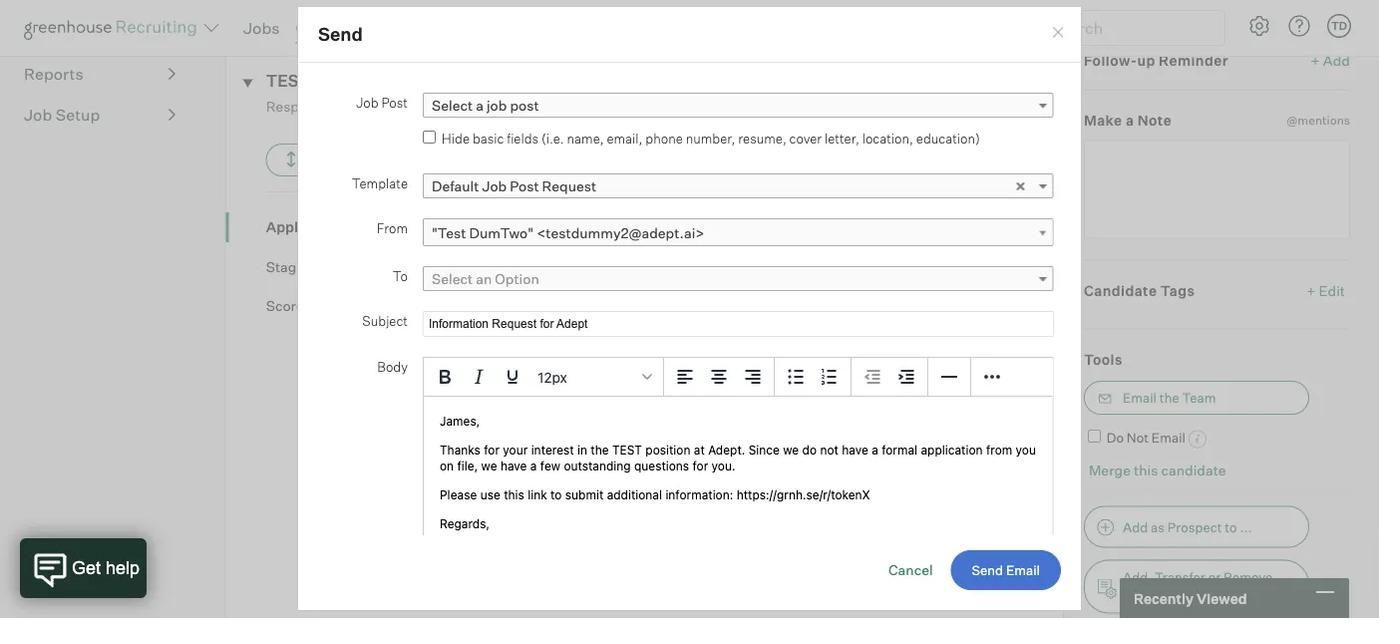 Task type: locate. For each thing, give the bounding box(es) containing it.
add as prospect to ... button
[[1084, 507, 1310, 549]]

0 horizontal spatial a
[[476, 97, 484, 115]]

not
[[776, 390, 800, 408], [1127, 430, 1149, 446]]

pipeline
[[24, 24, 84, 44]]

send dialog
[[297, 7, 1082, 612]]

1 vertical spatial an
[[476, 271, 492, 288]]

0 vertical spatial add
[[1324, 52, 1351, 69]]

jobs inside add, transfer or remove candidate's jobs
[[1198, 590, 1228, 606]]

email,
[[607, 131, 643, 147]]

there
[[424, 263, 462, 281]]

on right ad
[[398, 98, 415, 115]]

recently viewed
[[1134, 590, 1248, 607]]

email the team
[[1123, 390, 1217, 406]]

1 horizontal spatial job
[[660, 500, 681, 518]]

job post questions
[[458, 390, 585, 407]]

select
[[432, 97, 473, 115], [432, 271, 473, 288]]

12px toolbar
[[424, 358, 664, 397]]

add left as
[[1123, 520, 1148, 536]]

None text field
[[1084, 140, 1351, 240]]

on right created
[[614, 500, 630, 518]]

add down td button
[[1324, 52, 1351, 69]]

0 vertical spatial jobs
[[243, 18, 280, 38]]

job post right the body
[[429, 346, 488, 364]]

job inside select a job post link
[[487, 97, 507, 115]]

1 horizontal spatial add
[[1123, 520, 1148, 536]]

0 vertical spatial send
[[318, 23, 363, 46]]

email left the
[[1123, 390, 1157, 406]]

2 vertical spatial +
[[1307, 282, 1316, 300]]

1 horizontal spatial an
[[476, 271, 492, 288]]

0 horizontal spatial add
[[994, 219, 1021, 236]]

an left ad
[[360, 98, 376, 115]]

scorecards link
[[266, 297, 424, 316]]

location,
[[863, 131, 914, 147]]

1 horizontal spatial job post
[[429, 346, 488, 364]]

job left yet.
[[660, 500, 681, 518]]

1 vertical spatial add
[[994, 219, 1021, 236]]

0 horizontal spatial jobs
[[243, 18, 280, 38]]

tools
[[1084, 351, 1123, 368]]

2 toolbar from the left
[[775, 358, 852, 397]]

select an option link
[[423, 267, 1054, 292]]

0 vertical spatial job
[[487, 97, 507, 115]]

job
[[487, 97, 507, 115], [660, 500, 681, 518]]

1 vertical spatial select
[[432, 271, 473, 288]]

reminder
[[1159, 52, 1229, 69]]

application
[[266, 219, 344, 236]]

0 vertical spatial select
[[432, 97, 473, 115]]

jobs up test
[[243, 18, 280, 38]]

@mentions link
[[1287, 111, 1351, 130]]

a left note
[[1126, 112, 1135, 129]]

toolbar down subject text box
[[664, 358, 775, 397]]

None submit
[[951, 551, 1061, 591]]

this left yet.
[[633, 500, 657, 518]]

a inside 'send' dialog
[[476, 97, 484, 115]]

jobs down or
[[1198, 590, 1228, 606]]

0 vertical spatial an
[[360, 98, 376, 115]]

2 horizontal spatial add
[[1324, 52, 1351, 69]]

been
[[525, 500, 558, 518]]

1 vertical spatial email
[[1152, 430, 1186, 446]]

this right for
[[612, 263, 635, 281]]

merge this candidate
[[1089, 462, 1227, 479]]

toolbar right "yet"
[[852, 358, 929, 397]]

select up hide
[[432, 97, 473, 115]]

0 vertical spatial +
[[1311, 52, 1321, 69]]

1 select from the top
[[432, 97, 473, 115]]

0 horizontal spatial not
[[776, 390, 800, 408]]

0 horizontal spatial an
[[360, 98, 376, 115]]

+ for + edit
[[1307, 282, 1316, 300]]

no forms have been created on this job yet.
[[429, 500, 708, 518]]

0 vertical spatial on
[[398, 98, 415, 115]]

questions
[[518, 390, 585, 407]]

Search text field
[[1045, 13, 1207, 42]]

(i.e.
[[542, 131, 564, 147]]

1 horizontal spatial on
[[476, 219, 492, 236]]

resume,
[[738, 131, 787, 147]]

merge this candidate link
[[1089, 462, 1227, 479]]

td
[[1332, 19, 1348, 32]]

request
[[542, 178, 597, 195]]

scorecards
[[266, 298, 340, 315]]

an left option
[[476, 271, 492, 288]]

1 horizontal spatial send
[[1010, 390, 1043, 407]]

0 horizontal spatial send
[[318, 23, 363, 46]]

0 horizontal spatial to
[[344, 98, 357, 115]]

@mentions
[[1287, 113, 1351, 128]]

name,
[[567, 131, 604, 147]]

2 select from the top
[[432, 271, 473, 288]]

to
[[393, 268, 408, 284]]

2 vertical spatial add
[[1123, 520, 1148, 536]]

1 vertical spatial on
[[476, 219, 492, 236]]

job left ad
[[356, 95, 379, 111]]

not left "yet"
[[776, 390, 800, 408]]

job.
[[638, 263, 662, 281]]

add left file
[[994, 219, 1021, 236]]

post up job post questions
[[457, 346, 488, 364]]

1 vertical spatial job
[[660, 500, 681, 518]]

job post left the indeed
[[356, 95, 408, 111]]

sent
[[826, 390, 854, 408]]

2 vertical spatial on
[[614, 500, 630, 518]]

0 vertical spatial email
[[1123, 390, 1157, 406]]

1 vertical spatial jobs
[[1198, 590, 1228, 606]]

a up basic
[[476, 97, 484, 115]]

add for + add
[[1324, 52, 1351, 69]]

this down do not email
[[1134, 462, 1159, 479]]

to left "..."
[[1225, 520, 1238, 536]]

3 toolbar from the left
[[852, 358, 929, 397]]

default job post request link
[[423, 174, 1054, 199]]

forms
[[429, 457, 472, 474]]

not right do
[[1127, 430, 1149, 446]]

1 vertical spatial +
[[982, 219, 991, 236]]

toolbar
[[664, 358, 775, 397], [775, 358, 852, 397], [852, 358, 929, 397]]

12px button
[[530, 360, 659, 394]]

select left no
[[432, 271, 473, 288]]

applied      on sep 18, 2023
[[424, 219, 582, 236]]

toolbar right the placeholder image
[[775, 358, 852, 397]]

0 vertical spatial job post
[[356, 95, 408, 111]]

job setup
[[24, 105, 100, 125]]

select for select an option
[[432, 271, 473, 288]]

remove
[[1224, 570, 1273, 586]]

12px
[[538, 369, 568, 386]]

+ add file link
[[982, 218, 1043, 237]]

"test
[[432, 225, 466, 242]]

transfer
[[1155, 570, 1206, 586]]

on left sep
[[476, 219, 492, 236]]

hide
[[442, 131, 470, 147]]

job setup link
[[24, 103, 176, 127]]

the
[[1160, 390, 1180, 406]]

0 horizontal spatial job post
[[356, 95, 408, 111]]

default job post request
[[432, 178, 597, 195]]

select a job post link
[[423, 93, 1054, 118]]

Do Not Email checkbox
[[1088, 430, 1101, 443]]

an
[[360, 98, 376, 115], [476, 271, 492, 288]]

add inside button
[[1123, 520, 1148, 536]]

add
[[1324, 52, 1351, 69], [994, 219, 1021, 236], [1123, 520, 1148, 536]]

option
[[495, 271, 539, 288]]

1 horizontal spatial a
[[1126, 112, 1135, 129]]

viewed
[[1197, 590, 1248, 607]]

to inside button
[[1225, 520, 1238, 536]]

add,
[[1123, 570, 1152, 586]]

to left ad
[[344, 98, 357, 115]]

cover
[[790, 131, 822, 147]]

yet.
[[684, 500, 708, 518]]

job left "post"
[[487, 97, 507, 115]]

send inside dialog
[[318, 23, 363, 46]]

+ edit
[[1307, 282, 1346, 300]]

1 horizontal spatial jobs
[[1198, 590, 1228, 606]]

job
[[356, 95, 379, 111], [24, 105, 52, 125], [482, 178, 507, 195], [429, 346, 454, 364], [458, 390, 483, 407]]

note
[[1138, 112, 1172, 129]]

1 horizontal spatial to
[[1225, 520, 1238, 536]]

applied
[[424, 219, 473, 236]]

1 toolbar from the left
[[664, 358, 775, 397]]

candidates
[[296, 18, 381, 38]]

job post
[[356, 95, 408, 111], [429, 346, 488, 364]]

email up "merge this candidate" link
[[1152, 430, 1186, 446]]

1 vertical spatial to
[[1225, 520, 1238, 536]]

0 horizontal spatial job
[[487, 97, 507, 115]]

close image
[[1051, 25, 1067, 41]]

select for select a job post
[[432, 97, 473, 115]]

jobs
[[243, 18, 280, 38], [1198, 590, 1228, 606]]

dummy)
[[503, 98, 560, 115]]

as
[[1151, 520, 1165, 536]]

select an option
[[432, 271, 539, 288]]

1 horizontal spatial not
[[1127, 430, 1149, 446]]

add, transfer or remove candidate's jobs button
[[1084, 561, 1310, 615]]



Task type: vqa. For each thing, say whether or not it's contained in the screenshot.
1st '-' from the right
no



Task type: describe. For each thing, give the bounding box(es) containing it.
stage link
[[266, 257, 424, 277]]

have
[[491, 500, 522, 518]]

make a note
[[1084, 112, 1172, 129]]

send link
[[1000, 390, 1043, 407]]

12px group
[[424, 358, 1053, 397]]

post left the indeed
[[382, 95, 408, 111]]

pipeline link
[[24, 22, 176, 46]]

0 vertical spatial this
[[612, 263, 635, 281]]

application link
[[266, 218, 424, 237]]

basic
[[473, 131, 504, 147]]

1 vertical spatial send
[[1010, 390, 1043, 407]]

tags
[[1161, 282, 1196, 300]]

attachments
[[507, 263, 588, 281]]

job left setup at the left top of page
[[24, 105, 52, 125]]

(19)
[[313, 71, 343, 91]]

team
[[1183, 390, 1217, 406]]

2023
[[546, 219, 582, 236]]

setup
[[56, 105, 100, 125]]

job right the body
[[429, 346, 454, 364]]

for
[[591, 263, 608, 281]]

up
[[1138, 52, 1156, 69]]

do not email
[[1107, 430, 1186, 446]]

follow-
[[1084, 52, 1138, 69]]

a for select
[[476, 97, 484, 115]]

2 vertical spatial this
[[633, 500, 657, 518]]

18,
[[524, 219, 544, 236]]

Subject text field
[[423, 312, 1055, 337]]

+ for + add
[[1311, 52, 1321, 69]]

education)
[[917, 131, 981, 147]]

cancel link
[[889, 562, 933, 579]]

test
[[266, 71, 310, 91]]

recently
[[1134, 590, 1194, 607]]

are
[[465, 263, 485, 281]]

number,
[[686, 131, 736, 147]]

fields
[[507, 131, 539, 147]]

not yet sent
[[776, 390, 854, 408]]

candidate
[[1162, 462, 1227, 479]]

subject
[[362, 313, 408, 329]]

reports
[[24, 65, 84, 84]]

candidates link
[[296, 18, 381, 38]]

ad
[[379, 98, 395, 115]]

1 vertical spatial this
[[1134, 462, 1159, 479]]

+ edit link
[[1302, 277, 1351, 305]]

make
[[1084, 112, 1123, 129]]

+ add file
[[982, 219, 1043, 236]]

none submit inside 'send' dialog
[[951, 551, 1061, 591]]

letter,
[[825, 131, 860, 147]]

post up 18,
[[510, 178, 539, 195]]

yet
[[803, 390, 823, 408]]

configure image
[[1248, 14, 1272, 38]]

0 vertical spatial to
[[344, 98, 357, 115]]

<testdummy2@adept.ai>
[[537, 225, 705, 242]]

"test dumtwo" <testdummy2@adept.ai> link
[[423, 219, 1054, 248]]

candidate's
[[1123, 590, 1195, 606]]

dumtwo"
[[469, 225, 534, 242]]

1 vertical spatial job post
[[429, 346, 488, 364]]

...
[[1240, 520, 1252, 536]]

candidate
[[1084, 282, 1158, 300]]

default
[[432, 178, 479, 195]]

test (19)
[[266, 71, 343, 91]]

+ for + add file
[[982, 219, 991, 236]]

indeed
[[418, 98, 463, 115]]

from
[[377, 220, 408, 236]]

phone
[[646, 131, 683, 147]]

a for make
[[1126, 112, 1135, 129]]

post left questions
[[486, 390, 515, 407]]

forms
[[450, 500, 488, 518]]

job post inside 'send' dialog
[[356, 95, 408, 111]]

0 horizontal spatial on
[[398, 98, 415, 115]]

candidate tags
[[1084, 282, 1196, 300]]

template
[[352, 175, 408, 191]]

do
[[1107, 430, 1124, 446]]

cancel
[[889, 562, 933, 579]]

add as prospect to ...
[[1123, 520, 1252, 536]]

email inside button
[[1123, 390, 1157, 406]]

no
[[488, 263, 504, 281]]

(test
[[466, 98, 500, 115]]

greenhouse recruiting image
[[24, 16, 204, 40]]

sep
[[495, 219, 522, 236]]

an inside select an option link
[[476, 271, 492, 288]]

job up forms
[[458, 390, 483, 407]]

job right 'default'
[[482, 178, 507, 195]]

responded
[[266, 98, 341, 115]]

body
[[377, 359, 408, 375]]

placeholder image
[[751, 389, 766, 410]]

stage
[[266, 258, 304, 276]]

"test dumtwo" <testdummy2@adept.ai>
[[432, 225, 705, 242]]

select a job post
[[432, 97, 539, 115]]

add for + add file
[[994, 219, 1021, 236]]

follow-up reminder
[[1084, 52, 1229, 69]]

1 vertical spatial not
[[1127, 430, 1149, 446]]

there are no attachments for this job.
[[424, 263, 662, 281]]

2 horizontal spatial on
[[614, 500, 630, 518]]

0 vertical spatial not
[[776, 390, 800, 408]]

merge
[[1089, 462, 1131, 479]]

responded to an ad on indeed (test dummy)
[[266, 98, 563, 115]]

Hide basic fields (i.e. name, email, phone number, resume, cover letter, location, education) checkbox
[[423, 131, 436, 144]]



